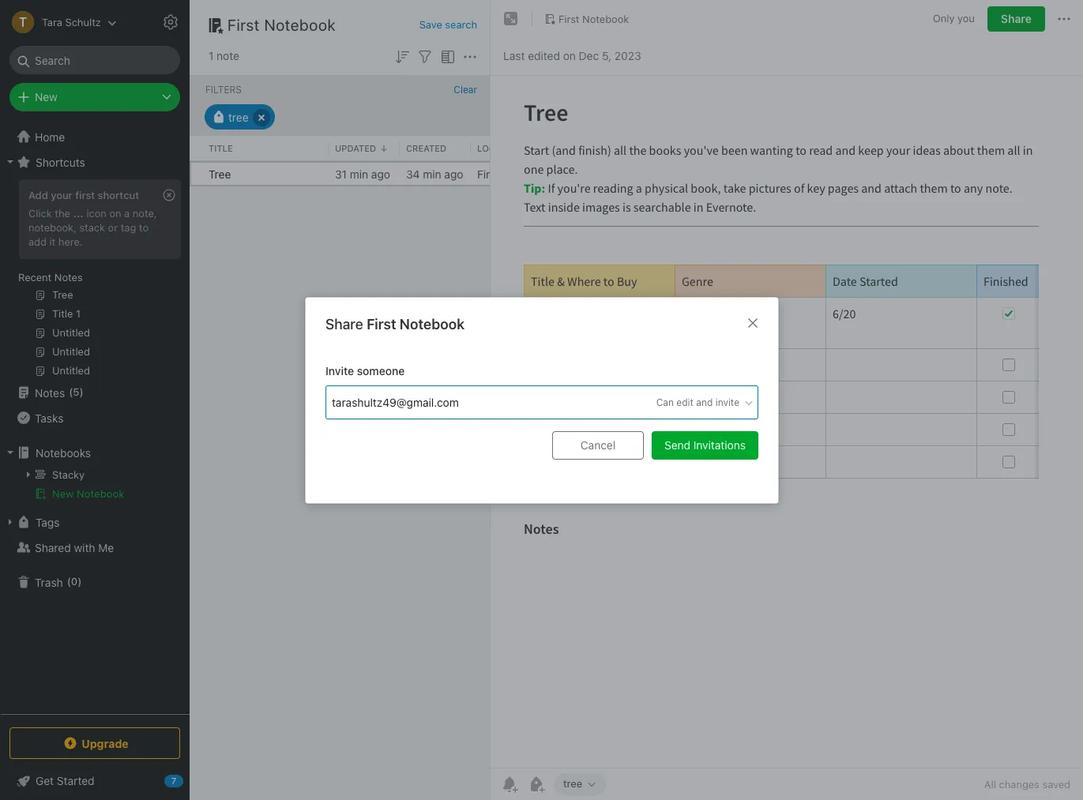 Task type: locate. For each thing, give the bounding box(es) containing it.
row group containing tree
[[190, 161, 756, 187]]

new up home
[[35, 90, 58, 104]]

row group
[[190, 136, 835, 161], [190, 161, 756, 187]]

first notebook up "note"
[[228, 16, 336, 34]]

0 vertical spatial notes
[[54, 271, 83, 284]]

( inside notes ( 5 )
[[69, 386, 73, 399]]

notebook inside note window element
[[583, 12, 630, 25]]

notes
[[54, 271, 83, 284], [35, 386, 65, 400]]

icon
[[87, 207, 107, 220]]

share up invite
[[325, 316, 363, 332]]

first notebook down location
[[478, 167, 553, 181]]

shortcuts
[[36, 155, 85, 169]]

2023
[[615, 49, 642, 62]]

trash
[[35, 576, 63, 589]]

new inside button
[[52, 488, 74, 500]]

row group inside note list element
[[190, 161, 756, 187]]

last
[[504, 49, 525, 62]]

ago down the created
[[445, 167, 464, 181]]

0 vertical spatial share
[[1002, 12, 1033, 25]]

share
[[1002, 12, 1033, 25], [325, 316, 363, 332]]

save
[[420, 18, 443, 31]]

share inside button
[[1002, 12, 1033, 25]]

arrow image
[[22, 469, 35, 481]]

tree right add tag image in the bottom of the page
[[564, 778, 583, 791]]

0 vertical spatial on
[[563, 49, 576, 62]]

1 horizontal spatial share
[[1002, 12, 1033, 25]]

1 horizontal spatial min
[[423, 167, 442, 181]]

0 vertical spatial )
[[79, 386, 84, 399]]

0 horizontal spatial share
[[325, 316, 363, 332]]

share for share
[[1002, 12, 1033, 25]]

Select permission field
[[626, 395, 755, 410]]

upgrade button
[[9, 728, 180, 760]]

your
[[51, 189, 73, 202]]

share for share first notebook
[[325, 316, 363, 332]]

1 vertical spatial tree button
[[554, 774, 607, 796]]

group
[[0, 175, 189, 387]]

first notebook up dec on the right top
[[559, 12, 630, 25]]

min right "31"
[[350, 167, 369, 181]]

1 horizontal spatial tree
[[564, 778, 583, 791]]

(
[[69, 386, 73, 399], [67, 576, 71, 588]]

new up tags
[[52, 488, 74, 500]]

( right trash
[[67, 576, 71, 588]]

0
[[71, 576, 78, 588]]

first up "note"
[[228, 16, 260, 34]]

expand notebooks image
[[4, 447, 17, 459]]

( up tasks button at left bottom
[[69, 386, 73, 399]]

or
[[108, 221, 118, 234]]

min right 34
[[423, 167, 442, 181]]

1 vertical spatial on
[[109, 207, 121, 220]]

1 min from the left
[[350, 167, 369, 181]]

new inside popup button
[[35, 90, 58, 104]]

on inside icon on a note, notebook, stack or tag to add it here.
[[109, 207, 121, 220]]

1 row group from the top
[[190, 136, 835, 161]]

new
[[35, 90, 58, 104], [52, 488, 74, 500]]

send invitations button
[[652, 431, 759, 460]]

tree inside note list element
[[228, 110, 249, 124]]

0 vertical spatial tree button
[[205, 104, 275, 130]]

share right you
[[1002, 12, 1033, 25]]

1 horizontal spatial on
[[563, 49, 576, 62]]

0 horizontal spatial ago
[[372, 167, 391, 181]]

click
[[28, 207, 52, 220]]

) inside notes ( 5 )
[[79, 386, 84, 399]]

1 vertical spatial (
[[67, 576, 71, 588]]

2 row group from the top
[[190, 161, 756, 187]]

add a reminder image
[[500, 776, 519, 795]]

notes up tasks
[[35, 386, 65, 400]]

new notebook group
[[0, 466, 189, 510]]

tasks
[[35, 412, 64, 425]]

0 horizontal spatial on
[[109, 207, 121, 220]]

min
[[350, 167, 369, 181], [423, 167, 442, 181]]

clear button
[[454, 84, 478, 96]]

tree
[[0, 124, 190, 714]]

first down location
[[478, 167, 500, 181]]

2 ago from the left
[[445, 167, 464, 181]]

send invitations
[[664, 438, 746, 452]]

31
[[335, 167, 347, 181]]

0 horizontal spatial tree button
[[205, 104, 275, 130]]

1 vertical spatial notes
[[35, 386, 65, 400]]

1 vertical spatial tree
[[564, 778, 583, 791]]

tree
[[228, 110, 249, 124], [564, 778, 583, 791]]

1 vertical spatial )
[[78, 576, 82, 588]]

2 min from the left
[[423, 167, 442, 181]]

tag
[[121, 221, 136, 234]]

share first notebook
[[325, 316, 465, 332]]

add your first shortcut
[[28, 189, 139, 202]]

tags
[[36, 516, 60, 529]]

) up tasks button at left bottom
[[79, 386, 84, 399]]

1 horizontal spatial tree button
[[554, 774, 607, 796]]

)
[[79, 386, 84, 399], [78, 576, 82, 588]]

None search field
[[21, 46, 169, 74]]

1 vertical spatial new
[[52, 488, 74, 500]]

1 vertical spatial share
[[325, 316, 363, 332]]

) right trash
[[78, 576, 82, 588]]

send
[[664, 438, 691, 452]]

close image
[[744, 313, 763, 332]]

click the ...
[[28, 207, 84, 220]]

1 ago from the left
[[372, 167, 391, 181]]

the
[[55, 207, 70, 220]]

settings image
[[161, 13, 180, 32]]

it
[[49, 235, 56, 248]]

0 horizontal spatial tree
[[228, 110, 249, 124]]

row group down clear button
[[190, 136, 835, 161]]

dec
[[579, 49, 599, 62]]

tree button
[[205, 104, 275, 130], [554, 774, 607, 796]]

note list element
[[190, 0, 835, 801]]

notes right recent
[[54, 271, 83, 284]]

shared with me
[[35, 541, 114, 555]]

on
[[563, 49, 576, 62], [109, 207, 121, 220]]

tree button inside note list element
[[205, 104, 275, 130]]

clear
[[454, 84, 478, 96]]

1 horizontal spatial ago
[[445, 167, 464, 181]]

ago left 34
[[372, 167, 391, 181]]

row group down location
[[190, 161, 756, 187]]

tree button right add tag image in the bottom of the page
[[554, 774, 607, 796]]

location
[[478, 143, 522, 153]]

first
[[559, 12, 580, 25], [228, 16, 260, 34], [478, 167, 500, 181], [367, 316, 396, 332]]

new for new
[[35, 90, 58, 104]]

ago
[[372, 167, 391, 181], [445, 167, 464, 181]]

all changes saved
[[985, 779, 1071, 791]]

add
[[28, 235, 47, 248]]

( for trash
[[67, 576, 71, 588]]

) for notes
[[79, 386, 84, 399]]

notebook,
[[28, 221, 77, 234]]

2 horizontal spatial first notebook
[[559, 12, 630, 25]]

last edited on dec 5, 2023
[[504, 49, 642, 62]]

tree down filters
[[228, 110, 249, 124]]

first up last edited on dec 5, 2023 in the top of the page
[[559, 12, 580, 25]]

group containing add your first shortcut
[[0, 175, 189, 387]]

notebook inside group
[[77, 488, 125, 500]]

edited
[[528, 49, 561, 62]]

on left a
[[109, 207, 121, 220]]

( inside trash ( 0 )
[[67, 576, 71, 588]]

new notebook
[[52, 488, 125, 500]]

first up the someone
[[367, 316, 396, 332]]

new notebook button
[[0, 485, 189, 504]]

0 vertical spatial new
[[35, 90, 58, 104]]

add
[[28, 189, 48, 202]]

Search text field
[[21, 46, 169, 74]]

0 vertical spatial tree
[[228, 110, 249, 124]]

0 horizontal spatial min
[[350, 167, 369, 181]]

tree button down filters
[[205, 104, 275, 130]]

recent
[[18, 271, 52, 284]]

) inside trash ( 0 )
[[78, 576, 82, 588]]

to
[[139, 221, 149, 234]]

changes
[[1000, 779, 1040, 791]]

can
[[656, 396, 674, 408]]

31 min ago
[[335, 167, 391, 181]]

note window element
[[491, 0, 1084, 801]]

on left dec on the right top
[[563, 49, 576, 62]]

0 vertical spatial (
[[69, 386, 73, 399]]

notebook
[[583, 12, 630, 25], [264, 16, 336, 34], [503, 167, 553, 181], [400, 316, 465, 332], [77, 488, 125, 500]]

Add tag field
[[330, 394, 520, 411]]

34
[[406, 167, 420, 181]]

you
[[958, 12, 976, 25]]



Task type: describe. For each thing, give the bounding box(es) containing it.
0 horizontal spatial first notebook
[[228, 16, 336, 34]]

on inside note window element
[[563, 49, 576, 62]]

stack
[[79, 221, 105, 234]]

tree inside note window element
[[564, 778, 583, 791]]

1 horizontal spatial first notebook
[[478, 167, 553, 181]]

updated
[[335, 143, 376, 153]]

Note Editor text field
[[491, 76, 1084, 768]]

first notebook inside first notebook button
[[559, 12, 630, 25]]

notebooks link
[[0, 440, 189, 466]]

min for 34
[[423, 167, 442, 181]]

notebooks
[[36, 446, 91, 460]]

search
[[445, 18, 478, 31]]

edit
[[677, 396, 694, 408]]

only
[[934, 12, 955, 25]]

row group containing title
[[190, 136, 835, 161]]

trash ( 0 )
[[35, 576, 82, 589]]

shortcuts button
[[0, 149, 189, 175]]

invite
[[325, 364, 354, 378]]

new button
[[9, 83, 180, 111]]

34 min ago
[[406, 167, 464, 181]]

invite
[[716, 396, 740, 408]]

min for 31
[[350, 167, 369, 181]]

shared
[[35, 541, 71, 555]]

1 note
[[209, 49, 240, 62]]

) for trash
[[78, 576, 82, 588]]

notes inside group
[[54, 271, 83, 284]]

here.
[[58, 235, 83, 248]]

( for notes
[[69, 386, 73, 399]]

5
[[73, 386, 79, 399]]

icon on a note, notebook, stack or tag to add it here.
[[28, 207, 157, 248]]

...
[[73, 207, 84, 220]]

filters
[[206, 84, 242, 96]]

invitations
[[694, 438, 746, 452]]

with
[[74, 541, 95, 555]]

add tag image
[[527, 776, 546, 795]]

note,
[[133, 207, 157, 220]]

ago for 34 min ago
[[445, 167, 464, 181]]

created
[[406, 143, 447, 153]]

tasks button
[[0, 406, 189, 431]]

save search
[[420, 18, 478, 31]]

shared with me link
[[0, 535, 189, 561]]

notes inside notes ( 5 )
[[35, 386, 65, 400]]

all
[[985, 779, 997, 791]]

5,
[[602, 49, 612, 62]]

new for new notebook
[[52, 488, 74, 500]]

ago for 31 min ago
[[372, 167, 391, 181]]

only you
[[934, 12, 976, 25]]

saved
[[1043, 779, 1071, 791]]

cancel
[[581, 438, 616, 452]]

tree containing home
[[0, 124, 190, 714]]

share button
[[988, 6, 1046, 32]]

expand note image
[[502, 9, 521, 28]]

invite someone
[[325, 364, 405, 378]]

home
[[35, 130, 65, 143]]

a
[[124, 207, 130, 220]]

tree button inside note window element
[[554, 774, 607, 796]]

home link
[[0, 124, 190, 149]]

notes ( 5 )
[[35, 386, 84, 400]]

first inside row group
[[478, 167, 500, 181]]

tree
[[209, 167, 231, 181]]

note
[[217, 49, 240, 62]]

can edit and invite
[[656, 396, 740, 408]]

cancel button
[[552, 431, 644, 460]]

and
[[696, 396, 713, 408]]

someone
[[357, 364, 405, 378]]

shortcut
[[98, 189, 139, 202]]

expand tags image
[[4, 516, 17, 529]]

first
[[75, 189, 95, 202]]

title
[[209, 143, 233, 153]]

me
[[98, 541, 114, 555]]

first notebook button
[[539, 8, 635, 30]]

save search button
[[420, 17, 478, 33]]

tags button
[[0, 510, 189, 535]]

first inside button
[[559, 12, 580, 25]]

1
[[209, 49, 214, 62]]

recent notes
[[18, 271, 83, 284]]

upgrade
[[82, 737, 129, 751]]



Task type: vqa. For each thing, say whether or not it's contained in the screenshot.
"View options" field
no



